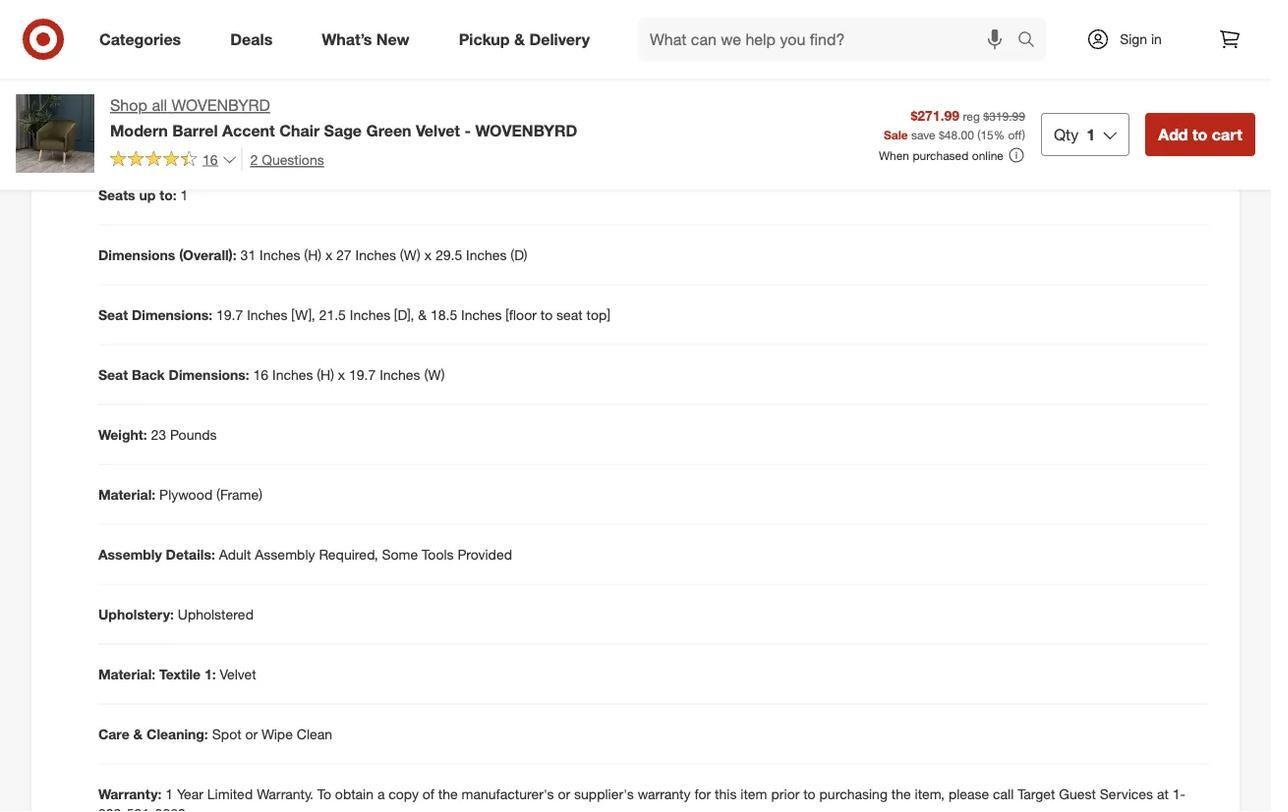 Task type: vqa. For each thing, say whether or not it's contained in the screenshot.
bottom Galaxy
no



Task type: locate. For each thing, give the bounding box(es) containing it.
1 horizontal spatial &
[[418, 306, 427, 324]]

velvet
[[416, 121, 460, 140], [220, 666, 256, 683]]

2 horizontal spatial x
[[424, 246, 432, 264]]

2 horizontal spatial &
[[514, 30, 525, 49]]

2 vertical spatial &
[[133, 726, 143, 743]]

material: left plywood
[[98, 486, 155, 504]]

3869
[[155, 806, 186, 812]]

inches left [d],
[[350, 306, 390, 324]]

0 horizontal spatial velvet
[[220, 666, 256, 683]]

to right add
[[1192, 125, 1207, 144]]

0 horizontal spatial (w)
[[400, 246, 421, 264]]

the left item,
[[891, 786, 911, 803]]

material: left textile
[[98, 666, 155, 683]]

or left supplier's
[[558, 786, 570, 803]]

0 vertical spatial wovenbyrd
[[172, 96, 270, 115]]

search button
[[1009, 18, 1056, 65]]

48.00
[[944, 127, 974, 142]]

(h)
[[304, 246, 321, 264], [317, 366, 334, 384]]

0 horizontal spatial assembly
[[98, 546, 162, 563]]

0 horizontal spatial wovenbyrd
[[172, 96, 270, 115]]

new
[[376, 30, 410, 49]]

0 vertical spatial velvet
[[416, 121, 460, 140]]

1:
[[204, 666, 216, 683]]

care & cleaning: spot or wipe clean
[[98, 726, 332, 743]]

item,
[[915, 786, 945, 803]]

0 vertical spatial to
[[1192, 125, 1207, 144]]

year
[[177, 786, 203, 803]]

0 horizontal spatial 16
[[202, 151, 218, 168]]

1 right qty
[[1087, 125, 1095, 144]]

1 right to:
[[180, 187, 188, 204]]

add
[[1158, 125, 1188, 144]]

1
[[1087, 125, 1095, 144], [223, 127, 230, 144], [180, 187, 188, 204], [165, 786, 173, 803]]

to right prior on the right bottom
[[803, 786, 816, 803]]

seat down dimensions
[[98, 306, 128, 324]]

0 horizontal spatial 19.7
[[216, 306, 243, 324]]

assembly up upholstery:
[[98, 546, 162, 563]]

to left seat
[[541, 306, 553, 324]]

19.7 down the 31
[[216, 306, 243, 324]]

wovenbyrd up the barrel
[[172, 96, 270, 115]]

velvet left "-"
[[416, 121, 460, 140]]

weight:
[[98, 426, 147, 444]]

-
[[464, 121, 471, 140]]

1 vertical spatial or
[[558, 786, 570, 803]]

tools
[[422, 546, 454, 563]]

0 vertical spatial material:
[[98, 486, 155, 504]]

1 horizontal spatial 16
[[253, 366, 268, 384]]

2 vertical spatial to
[[803, 786, 816, 803]]

31
[[240, 246, 256, 264]]

21.5
[[319, 306, 346, 324]]

purchased
[[913, 148, 969, 163]]

of inside the 1 year limited warranty. to obtain a copy of the manufacturer's or supplier's warranty for this item prior to purchasing the item, please call target guest services at 1- 800-591-3869
[[422, 786, 434, 803]]

sign in
[[1120, 30, 1162, 48]]

0 vertical spatial or
[[245, 726, 258, 743]]

when purchased online
[[879, 148, 1004, 163]]

inches right 18.5
[[461, 306, 502, 324]]

adult
[[219, 546, 251, 563]]

1 right pieces:
[[223, 127, 230, 144]]

image of modern barrel accent chair sage green velvet - wovenbyrd image
[[16, 94, 94, 173]]

1 horizontal spatial 19.7
[[349, 366, 376, 384]]

1 horizontal spatial to
[[803, 786, 816, 803]]

0 vertical spatial seat
[[98, 306, 128, 324]]

dimensions: right back
[[169, 366, 249, 384]]

2 questions
[[250, 151, 324, 168]]

& right "pickup"
[[514, 30, 525, 49]]

0 vertical spatial (w)
[[400, 246, 421, 264]]

1 inside the 1 year limited warranty. to obtain a copy of the manufacturer's or supplier's warranty for this item prior to purchasing the item, please call target guest services at 1- 800-591-3869
[[165, 786, 173, 803]]

0 horizontal spatial the
[[438, 786, 458, 803]]

What can we help you find? suggestions appear below search field
[[638, 18, 1022, 61]]

wipe
[[262, 726, 293, 743]]

the right copy
[[438, 786, 458, 803]]

1 horizontal spatial assembly
[[255, 546, 315, 563]]

2 material: from the top
[[98, 666, 155, 683]]

16
[[202, 151, 218, 168], [253, 366, 268, 384]]

2 horizontal spatial to
[[1192, 125, 1207, 144]]

inches down the "[w],"
[[272, 366, 313, 384]]

x left 27
[[325, 246, 332, 264]]

warranty.
[[257, 786, 313, 803]]

1 the from the left
[[438, 786, 458, 803]]

inches down [d],
[[380, 366, 420, 384]]

services
[[1100, 786, 1153, 803]]

item
[[740, 786, 767, 803]]

warranty:
[[98, 786, 162, 803]]

velvet right 1:
[[220, 666, 256, 683]]

0 horizontal spatial to
[[541, 306, 553, 324]]

inches right the 31
[[260, 246, 300, 264]]

& right care
[[133, 726, 143, 743]]

chair
[[279, 121, 320, 140]]

0 vertical spatial &
[[514, 30, 525, 49]]

seat
[[98, 306, 128, 324], [98, 366, 128, 384]]

& right [d],
[[418, 306, 427, 324]]

19.7 down seat dimensions: 19.7 inches [w], 21.5 inches [d], & 18.5 inches [floor to seat top]
[[349, 366, 376, 384]]

1 horizontal spatial velvet
[[416, 121, 460, 140]]

1 horizontal spatial (w)
[[424, 366, 445, 384]]

to
[[1192, 125, 1207, 144], [541, 306, 553, 324], [803, 786, 816, 803]]

(w)
[[400, 246, 421, 264], [424, 366, 445, 384]]

what's new link
[[305, 18, 434, 61]]

0 vertical spatial 16
[[202, 151, 218, 168]]

material: for material: plywood (frame)
[[98, 486, 155, 504]]

1 vertical spatial 19.7
[[349, 366, 376, 384]]

1 vertical spatial wovenbyrd
[[475, 121, 577, 140]]

care
[[98, 726, 129, 743]]

x
[[325, 246, 332, 264], [424, 246, 432, 264], [338, 366, 345, 384]]

2 seat from the top
[[98, 366, 128, 384]]

dimensions: up back
[[132, 306, 212, 324]]

add to cart
[[1158, 125, 1243, 144]]

1 vertical spatial of
[[422, 786, 434, 803]]

0 horizontal spatial of
[[154, 127, 167, 144]]

(frame)
[[216, 486, 262, 504]]

0 vertical spatial 19.7
[[216, 306, 243, 324]]

some
[[382, 546, 418, 563]]

x down 21.5
[[338, 366, 345, 384]]

supplier's
[[574, 786, 634, 803]]

clean
[[297, 726, 332, 743]]

29.5
[[435, 246, 462, 264]]

$271.99
[[911, 107, 960, 124]]

0 vertical spatial dimensions:
[[132, 306, 212, 324]]

1 horizontal spatial the
[[891, 786, 911, 803]]

1 vertical spatial to
[[541, 306, 553, 324]]

assembly right adult on the left bottom of page
[[255, 546, 315, 563]]

assembly
[[98, 546, 162, 563], [255, 546, 315, 563]]

modern
[[110, 121, 168, 140]]

1 up 3869
[[165, 786, 173, 803]]

of
[[154, 127, 167, 144], [422, 786, 434, 803]]

seat dimensions: 19.7 inches [w], 21.5 inches [d], & 18.5 inches [floor to seat top]
[[98, 306, 610, 324]]

(w) left the 29.5
[[400, 246, 421, 264]]

qty
[[1054, 125, 1079, 144]]

1 horizontal spatial of
[[422, 786, 434, 803]]

[d],
[[394, 306, 414, 324]]

wovenbyrd right "-"
[[475, 121, 577, 140]]

1 horizontal spatial or
[[558, 786, 570, 803]]

16 inside 16 link
[[202, 151, 218, 168]]

1 horizontal spatial wovenbyrd
[[475, 121, 577, 140]]

0 vertical spatial of
[[154, 127, 167, 144]]

$271.99 reg $319.99 sale save $ 48.00 ( 15 % off )
[[884, 107, 1025, 142]]

at
[[1157, 786, 1169, 803]]

or
[[245, 726, 258, 743], [558, 786, 570, 803]]

1 seat from the top
[[98, 306, 128, 324]]

seat left back
[[98, 366, 128, 384]]

0 horizontal spatial &
[[133, 726, 143, 743]]

accent
[[222, 121, 275, 140]]

of up 16 link
[[154, 127, 167, 144]]

15
[[980, 127, 994, 142]]

up
[[139, 187, 156, 204]]

1 material: from the top
[[98, 486, 155, 504]]

material:
[[98, 486, 155, 504], [98, 666, 155, 683]]

or right spot on the bottom left
[[245, 726, 258, 743]]

$
[[939, 127, 944, 142]]

(h) left 27
[[304, 246, 321, 264]]

(h) down 21.5
[[317, 366, 334, 384]]

x left the 29.5
[[424, 246, 432, 264]]

green
[[366, 121, 411, 140]]

(w) down 18.5
[[424, 366, 445, 384]]

of right copy
[[422, 786, 434, 803]]

1 vertical spatial material:
[[98, 666, 155, 683]]

shop all wovenbyrd modern barrel accent chair sage green velvet - wovenbyrd
[[110, 96, 577, 140]]

to inside the 1 year limited warranty. to obtain a copy of the manufacturer's or supplier's warranty for this item prior to purchasing the item, please call target guest services at 1- 800-591-3869
[[803, 786, 816, 803]]

categories
[[99, 30, 181, 49]]

1 vertical spatial seat
[[98, 366, 128, 384]]



Task type: describe. For each thing, give the bounding box(es) containing it.
cleaning:
[[147, 726, 208, 743]]

back
[[132, 366, 165, 384]]

800-
[[98, 806, 127, 812]]

1-
[[1172, 786, 1186, 803]]

1 vertical spatial (h)
[[317, 366, 334, 384]]

specifications
[[98, 75, 224, 97]]

16 link
[[110, 148, 237, 172]]

call
[[993, 786, 1014, 803]]

inches left (d)
[[466, 246, 507, 264]]

to inside add to cart button
[[1192, 125, 1207, 144]]

for
[[695, 786, 711, 803]]

obtain
[[335, 786, 374, 803]]

material: plywood (frame)
[[98, 486, 262, 504]]

velvet inside shop all wovenbyrd modern barrel accent chair sage green velvet - wovenbyrd
[[416, 121, 460, 140]]

specifications button
[[47, 55, 1224, 118]]

upholstery: upholstered
[[98, 606, 254, 623]]

to
[[317, 786, 331, 803]]

[floor
[[506, 306, 537, 324]]

0 vertical spatial (h)
[[304, 246, 321, 264]]

sign
[[1120, 30, 1147, 48]]

spot
[[212, 726, 241, 743]]

18.5
[[431, 306, 457, 324]]

1 vertical spatial dimensions:
[[169, 366, 249, 384]]

limited
[[207, 786, 253, 803]]

0 horizontal spatial or
[[245, 726, 258, 743]]

1 horizontal spatial x
[[338, 366, 345, 384]]

warranty
[[638, 786, 691, 803]]

1 vertical spatial (w)
[[424, 366, 445, 384]]

cart
[[1212, 125, 1243, 144]]

seat
[[556, 306, 583, 324]]

& for pickup & delivery
[[514, 30, 525, 49]]

(overall):
[[179, 246, 237, 264]]

plywood
[[159, 486, 213, 504]]

this
[[715, 786, 737, 803]]

delivery
[[529, 30, 590, 49]]

when
[[879, 148, 909, 163]]

& for care & cleaning: spot or wipe clean
[[133, 726, 143, 743]]

1 vertical spatial velvet
[[220, 666, 256, 683]]

1 assembly from the left
[[98, 546, 162, 563]]

2 the from the left
[[891, 786, 911, 803]]

seat back dimensions: 16 inches (h) x 19.7 inches (w)
[[98, 366, 445, 384]]

inches left the "[w],"
[[247, 306, 288, 324]]

dimensions
[[98, 246, 175, 264]]

or inside the 1 year limited warranty. to obtain a copy of the manufacturer's or supplier's warranty for this item prior to purchasing the item, please call target guest services at 1- 800-591-3869
[[558, 786, 570, 803]]

inches right 27
[[355, 246, 396, 264]]

top]
[[586, 306, 610, 324]]

please
[[948, 786, 989, 803]]

2
[[250, 151, 258, 168]]

591-
[[127, 806, 155, 812]]

upholstered
[[178, 606, 254, 623]]

23
[[151, 426, 166, 444]]

all
[[152, 96, 167, 115]]

required,
[[319, 546, 378, 563]]

textile
[[159, 666, 201, 683]]

details:
[[166, 546, 215, 563]]

(d)
[[511, 246, 527, 264]]

dimensions (overall): 31 inches (h) x 27 inches (w) x 29.5 inches (d)
[[98, 246, 527, 264]]

sale
[[884, 127, 908, 142]]

seats up to: 1
[[98, 187, 188, 204]]

target
[[1018, 786, 1055, 803]]

)
[[1022, 127, 1025, 142]]

number
[[98, 127, 151, 144]]

shop
[[110, 96, 147, 115]]

manufacturer's
[[462, 786, 554, 803]]

search
[[1009, 32, 1056, 51]]

$319.99
[[983, 109, 1025, 123]]

barrel
[[172, 121, 218, 140]]

0 horizontal spatial x
[[325, 246, 332, 264]]

categories link
[[83, 18, 206, 61]]

pickup
[[459, 30, 510, 49]]

upholstery:
[[98, 606, 174, 623]]

(
[[977, 127, 980, 142]]

27
[[336, 246, 352, 264]]

pickup & delivery
[[459, 30, 590, 49]]

questions
[[262, 151, 324, 168]]

reg
[[963, 109, 980, 123]]

seat for seat back dimensions: 16 inches (h) x 19.7 inches (w)
[[98, 366, 128, 384]]

assembly details: adult assembly required, some tools provided
[[98, 546, 512, 563]]

material: for material: textile 1: velvet
[[98, 666, 155, 683]]

pounds
[[170, 426, 217, 444]]

sage
[[324, 121, 362, 140]]

1 vertical spatial &
[[418, 306, 427, 324]]

online
[[972, 148, 1004, 163]]

material: textile 1: velvet
[[98, 666, 256, 683]]

seat for seat dimensions: 19.7 inches [w], 21.5 inches [d], & 18.5 inches [floor to seat top]
[[98, 306, 128, 324]]

1 year limited warranty. to obtain a copy of the manufacturer's or supplier's warranty for this item prior to purchasing the item, please call target guest services at 1- 800-591-3869
[[98, 786, 1186, 812]]

1 vertical spatial 16
[[253, 366, 268, 384]]

guest
[[1059, 786, 1096, 803]]

to:
[[159, 187, 177, 204]]

deals link
[[214, 18, 297, 61]]

prior
[[771, 786, 800, 803]]

[w],
[[291, 306, 315, 324]]

what's
[[322, 30, 372, 49]]

sign in link
[[1070, 18, 1192, 61]]

2 questions link
[[241, 148, 324, 171]]

provided
[[458, 546, 512, 563]]

off
[[1008, 127, 1022, 142]]

2 assembly from the left
[[255, 546, 315, 563]]

save
[[911, 127, 935, 142]]

%
[[994, 127, 1005, 142]]

number of pieces: 1
[[98, 127, 230, 144]]



